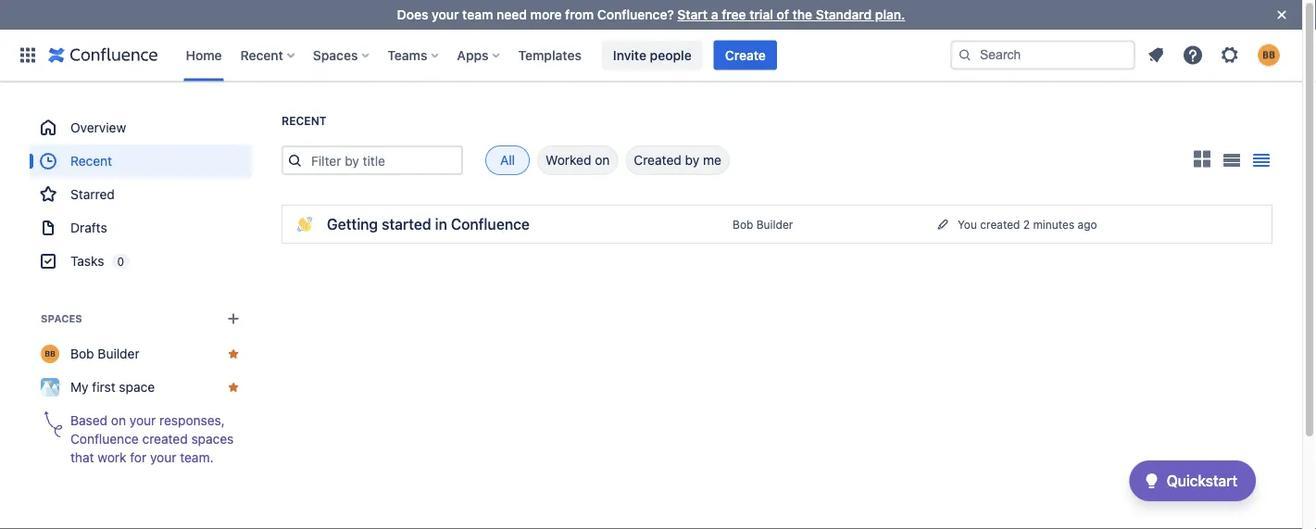 Task type: describe. For each thing, give the bounding box(es) containing it.
team.
[[180, 450, 214, 465]]

you
[[958, 218, 978, 231]]

2
[[1024, 218, 1031, 231]]

global element
[[11, 29, 951, 81]]

settings icon image
[[1220, 44, 1242, 66]]

0 horizontal spatial bob builder link
[[30, 337, 252, 371]]

recent inside group
[[70, 153, 112, 169]]

getting started in confluence
[[327, 215, 530, 233]]

minutes
[[1034, 218, 1075, 231]]

home link
[[180, 40, 228, 70]]

recent inside 'dropdown button'
[[241, 47, 283, 63]]

on for based
[[111, 413, 126, 428]]

space
[[119, 380, 155, 395]]

unstar this space image for bob builder
[[226, 347, 241, 361]]

1 horizontal spatial bob builder
[[733, 218, 794, 231]]

does your team need more from confluence? start a free trial of the standard plan.
[[397, 7, 906, 22]]

on for worked
[[595, 152, 610, 168]]

drafts link
[[30, 211, 252, 245]]

standard
[[816, 7, 872, 22]]

invite people
[[613, 47, 692, 63]]

templates
[[519, 47, 582, 63]]

getting
[[327, 215, 378, 233]]

that
[[70, 450, 94, 465]]

your profile and preferences image
[[1259, 44, 1281, 66]]

trial
[[750, 7, 774, 22]]

confluence?
[[598, 7, 674, 22]]

invite
[[613, 47, 647, 63]]

Filter by title field
[[306, 147, 462, 173]]

start a free trial of the standard plan. link
[[678, 7, 906, 22]]

plan.
[[876, 7, 906, 22]]

the
[[793, 7, 813, 22]]

banner containing home
[[0, 29, 1303, 82]]

0
[[117, 255, 124, 268]]

builder inside bob builder link
[[98, 346, 140, 361]]

teams
[[388, 47, 428, 63]]

created inside based on your responses, confluence created spaces that work for your team.
[[142, 431, 188, 447]]

overview link
[[30, 111, 252, 145]]

1 vertical spatial bob builder
[[70, 346, 140, 361]]

unstar this space image for my first space
[[226, 380, 241, 395]]

in
[[435, 215, 447, 233]]

more
[[531, 7, 562, 22]]

worked
[[546, 152, 592, 168]]

created
[[634, 152, 682, 168]]

worked on
[[546, 152, 610, 168]]

invite people button
[[602, 40, 703, 70]]

check image
[[1141, 470, 1164, 492]]

of
[[777, 7, 790, 22]]

my first space link
[[30, 371, 252, 404]]

create link
[[714, 40, 777, 70]]

templates link
[[513, 40, 587, 70]]

need
[[497, 7, 527, 22]]

apps
[[457, 47, 489, 63]]

team
[[463, 7, 493, 22]]

responses,
[[159, 413, 225, 428]]

recent button
[[235, 40, 302, 70]]

close image
[[1272, 4, 1294, 26]]

based on your responses, confluence created spaces that work for your team.
[[70, 413, 234, 465]]

1 horizontal spatial created
[[981, 218, 1021, 231]]

my
[[70, 380, 89, 395]]

me
[[703, 152, 722, 168]]

does
[[397, 7, 429, 22]]

0 vertical spatial your
[[432, 7, 459, 22]]

quickstart button
[[1130, 461, 1257, 501]]

group containing overview
[[30, 111, 252, 278]]

search image
[[958, 48, 973, 63]]

start
[[678, 7, 708, 22]]

0 horizontal spatial bob
[[70, 346, 94, 361]]



Task type: locate. For each thing, give the bounding box(es) containing it.
home
[[186, 47, 222, 63]]

created left 2
[[981, 218, 1021, 231]]

your right for
[[150, 450, 177, 465]]

1 horizontal spatial confluence
[[451, 215, 530, 233]]

notification icon image
[[1145, 44, 1168, 66]]

bob builder
[[733, 218, 794, 231], [70, 346, 140, 361]]

created
[[981, 218, 1021, 231], [142, 431, 188, 447]]

1 horizontal spatial builder
[[757, 218, 794, 231]]

Search field
[[951, 40, 1136, 70]]

1 vertical spatial on
[[111, 413, 126, 428]]

ago
[[1078, 218, 1098, 231]]

list image
[[1224, 154, 1241, 167]]

created by me button
[[626, 146, 730, 175]]

unstar this space image inside bob builder link
[[226, 347, 241, 361]]

1 horizontal spatial bob
[[733, 218, 754, 231]]

confluence
[[451, 215, 530, 233], [70, 431, 139, 447]]

0 vertical spatial builder
[[757, 218, 794, 231]]

my first space
[[70, 380, 155, 395]]

created by me
[[634, 152, 722, 168]]

on
[[595, 152, 610, 168], [111, 413, 126, 428]]

from
[[565, 7, 594, 22]]

confluence image
[[48, 44, 158, 66], [48, 44, 158, 66]]

help icon image
[[1183, 44, 1205, 66]]

0 horizontal spatial created
[[142, 431, 188, 447]]

unstar this space image down create a space "image"
[[226, 347, 241, 361]]

1 vertical spatial recent
[[282, 114, 327, 127]]

:wave: image
[[297, 217, 312, 232], [297, 217, 312, 232]]

1 vertical spatial bob
[[70, 346, 94, 361]]

0 vertical spatial spaces
[[313, 47, 358, 63]]

recent link
[[30, 145, 252, 178]]

unstar this space image up spaces
[[226, 380, 241, 395]]

0 vertical spatial confluence
[[451, 215, 530, 233]]

compact list image
[[1251, 149, 1273, 171]]

you created 2 minutes ago
[[958, 218, 1098, 231]]

2 vertical spatial recent
[[70, 153, 112, 169]]

spaces button
[[308, 40, 377, 70]]

appswitcher icon image
[[17, 44, 39, 66]]

1 vertical spatial your
[[130, 413, 156, 428]]

teams button
[[382, 40, 446, 70]]

2 unstar this space image from the top
[[226, 380, 241, 395]]

your
[[432, 7, 459, 22], [130, 413, 156, 428], [150, 450, 177, 465]]

for
[[130, 450, 147, 465]]

first
[[92, 380, 116, 395]]

by
[[685, 152, 700, 168]]

0 horizontal spatial builder
[[98, 346, 140, 361]]

1 vertical spatial builder
[[98, 346, 140, 361]]

worked on button
[[538, 146, 618, 175]]

create
[[725, 47, 766, 63]]

on right worked
[[595, 152, 610, 168]]

apps button
[[452, 40, 507, 70]]

work
[[98, 450, 126, 465]]

all
[[500, 152, 515, 168]]

drafts
[[70, 220, 107, 235]]

0 vertical spatial bob
[[733, 218, 754, 231]]

2 vertical spatial your
[[150, 450, 177, 465]]

0 vertical spatial bob builder
[[733, 218, 794, 231]]

1 vertical spatial spaces
[[41, 313, 82, 325]]

recent right home
[[241, 47, 283, 63]]

a
[[712, 7, 719, 22]]

spaces down tasks
[[41, 313, 82, 325]]

all button
[[486, 146, 530, 175]]

1 vertical spatial unstar this space image
[[226, 380, 241, 395]]

tab list
[[463, 146, 730, 175]]

bob
[[733, 218, 754, 231], [70, 346, 94, 361]]

banner
[[0, 29, 1303, 82]]

group
[[30, 111, 252, 278]]

created up for
[[142, 431, 188, 447]]

spaces inside popup button
[[313, 47, 358, 63]]

spaces
[[313, 47, 358, 63], [41, 313, 82, 325]]

0 horizontal spatial on
[[111, 413, 126, 428]]

builder
[[757, 218, 794, 231], [98, 346, 140, 361]]

unstar this space image inside "my first space" link
[[226, 380, 241, 395]]

spaces right recent 'dropdown button'
[[313, 47, 358, 63]]

overview
[[70, 120, 126, 135]]

recent down recent 'dropdown button'
[[282, 114, 327, 127]]

spaces
[[191, 431, 234, 447]]

1 horizontal spatial bob builder link
[[733, 218, 794, 231]]

quickstart
[[1167, 472, 1238, 490]]

cards image
[[1192, 148, 1214, 170]]

recent
[[241, 47, 283, 63], [282, 114, 327, 127], [70, 153, 112, 169]]

bob builder link
[[733, 218, 794, 231], [30, 337, 252, 371]]

create a space image
[[222, 308, 245, 330]]

free
[[722, 7, 747, 22]]

1 horizontal spatial spaces
[[313, 47, 358, 63]]

0 horizontal spatial confluence
[[70, 431, 139, 447]]

your down "my first space" link
[[130, 413, 156, 428]]

people
[[650, 47, 692, 63]]

tasks
[[70, 253, 104, 269]]

0 horizontal spatial spaces
[[41, 313, 82, 325]]

on inside button
[[595, 152, 610, 168]]

based
[[70, 413, 108, 428]]

0 horizontal spatial bob builder
[[70, 346, 140, 361]]

1 unstar this space image from the top
[[226, 347, 241, 361]]

unstar this space image
[[226, 347, 241, 361], [226, 380, 241, 395]]

0 vertical spatial on
[[595, 152, 610, 168]]

1 vertical spatial created
[[142, 431, 188, 447]]

confluence right in at the left top
[[451, 215, 530, 233]]

your left team
[[432, 7, 459, 22]]

0 vertical spatial bob builder link
[[733, 218, 794, 231]]

recent up starred
[[70, 153, 112, 169]]

0 vertical spatial unstar this space image
[[226, 347, 241, 361]]

started
[[382, 215, 432, 233]]

confluence inside based on your responses, confluence created spaces that work for your team.
[[70, 431, 139, 447]]

1 horizontal spatial on
[[595, 152, 610, 168]]

on right the based
[[111, 413, 126, 428]]

0 vertical spatial created
[[981, 218, 1021, 231]]

starred
[[70, 187, 115, 202]]

1 vertical spatial confluence
[[70, 431, 139, 447]]

confluence up the work
[[70, 431, 139, 447]]

starred link
[[30, 178, 252, 211]]

on inside based on your responses, confluence created spaces that work for your team.
[[111, 413, 126, 428]]

1 vertical spatial bob builder link
[[30, 337, 252, 371]]

0 vertical spatial recent
[[241, 47, 283, 63]]

tab list containing all
[[463, 146, 730, 175]]



Task type: vqa. For each thing, say whether or not it's contained in the screenshot.
the Global element
yes



